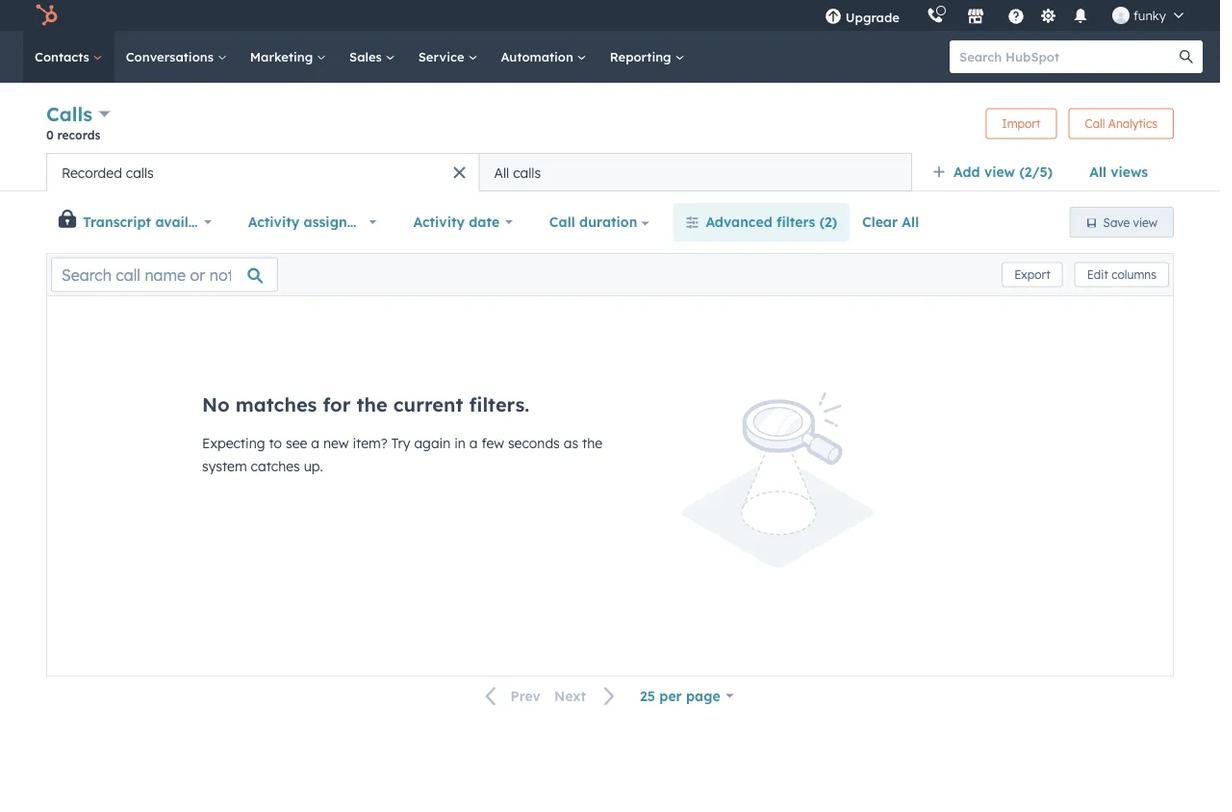 Task type: describe. For each thing, give the bounding box(es) containing it.
25
[[640, 688, 656, 705]]

clear all button
[[850, 203, 932, 242]]

current
[[394, 393, 463, 417]]

transcript available button
[[78, 203, 224, 242]]

filters.
[[469, 393, 530, 417]]

next button
[[548, 684, 628, 709]]

automation link
[[490, 31, 599, 83]]

records
[[57, 128, 100, 142]]

to inside "popup button"
[[368, 214, 382, 231]]

menu containing funky
[[812, 0, 1198, 31]]

pagination navigation
[[474, 684, 628, 709]]

help image
[[1008, 9, 1025, 26]]

all calls button
[[480, 153, 913, 192]]

filters
[[777, 214, 816, 231]]

conversations
[[126, 49, 217, 65]]

clear all
[[863, 214, 920, 231]]

expecting
[[202, 435, 265, 452]]

notifications button
[[1065, 0, 1098, 31]]

add view (2/5) button
[[921, 153, 1078, 192]]

call for call analytics
[[1086, 117, 1106, 131]]

edit columns
[[1088, 268, 1157, 282]]

the inside expecting to see a new item? try again in a few seconds as the system catches up.
[[583, 435, 603, 452]]

few
[[482, 435, 505, 452]]

contacts link
[[23, 31, 114, 83]]

call for call duration
[[550, 214, 575, 231]]

in
[[455, 435, 466, 452]]

all for all calls
[[494, 164, 510, 181]]

25 per page
[[640, 688, 721, 705]]

advanced
[[706, 214, 773, 231]]

activity date button
[[401, 203, 526, 242]]

0
[[46, 128, 54, 142]]

(2)
[[820, 214, 838, 231]]

per
[[660, 688, 682, 705]]

funky
[[1134, 7, 1167, 23]]

service
[[419, 49, 468, 65]]

Search HubSpot search field
[[950, 40, 1186, 73]]

contacts
[[35, 49, 93, 65]]

activity for activity date
[[414, 214, 465, 231]]

transcript available
[[83, 214, 218, 231]]

save
[[1104, 215, 1131, 230]]

save view button
[[1070, 207, 1175, 238]]

reporting link
[[599, 31, 697, 83]]

activity assigned to
[[248, 214, 382, 231]]

recorded calls button
[[46, 153, 480, 192]]

import
[[1003, 117, 1041, 131]]

calling icon image
[[927, 7, 944, 25]]

catches
[[251, 458, 300, 475]]

edit columns button
[[1075, 262, 1170, 287]]

service link
[[407, 31, 490, 83]]

calls button
[[46, 100, 110, 128]]

calls banner
[[46, 100, 1175, 153]]

system
[[202, 458, 247, 475]]

recorded
[[62, 164, 122, 181]]

seconds
[[508, 435, 560, 452]]

see
[[286, 435, 308, 452]]

export
[[1015, 268, 1051, 282]]

0 vertical spatial the
[[357, 393, 388, 417]]

available
[[155, 214, 218, 231]]

again
[[414, 435, 451, 452]]

search button
[[1171, 40, 1204, 73]]

call analytics
[[1086, 117, 1158, 131]]

views
[[1111, 164, 1149, 181]]

notifications image
[[1073, 9, 1090, 26]]

all views
[[1090, 164, 1149, 181]]

funky town image
[[1113, 7, 1130, 24]]

hubspot link
[[23, 4, 72, 27]]

add view (2/5)
[[954, 164, 1054, 181]]

activity date
[[414, 214, 500, 231]]

call duration button
[[537, 203, 662, 242]]

marketing
[[250, 49, 317, 65]]

analytics
[[1109, 117, 1158, 131]]

0 records
[[46, 128, 100, 142]]



Task type: vqa. For each thing, say whether or not it's contained in the screenshot.
-- text box
no



Task type: locate. For each thing, give the bounding box(es) containing it.
search image
[[1180, 50, 1194, 64]]

call left duration
[[550, 214, 575, 231]]

settings link
[[1037, 5, 1061, 26]]

1 calls from the left
[[126, 164, 154, 181]]

view inside popup button
[[985, 164, 1016, 181]]

import button
[[986, 108, 1058, 139]]

all inside all views link
[[1090, 164, 1107, 181]]

all inside clear all button
[[903, 214, 920, 231]]

to inside expecting to see a new item? try again in a few seconds as the system catches up.
[[269, 435, 282, 452]]

0 horizontal spatial calls
[[126, 164, 154, 181]]

1 vertical spatial call
[[550, 214, 575, 231]]

reporting
[[610, 49, 675, 65]]

settings image
[[1040, 8, 1058, 26]]

0 horizontal spatial the
[[357, 393, 388, 417]]

all left the views
[[1090, 164, 1107, 181]]

1 horizontal spatial calls
[[513, 164, 541, 181]]

1 a from the left
[[311, 435, 320, 452]]

next
[[555, 688, 586, 705]]

0 horizontal spatial to
[[269, 435, 282, 452]]

1 horizontal spatial the
[[583, 435, 603, 452]]

advanced filters (2) button
[[673, 203, 850, 242]]

call left analytics
[[1086, 117, 1106, 131]]

a
[[311, 435, 320, 452], [470, 435, 478, 452]]

sales link
[[338, 31, 407, 83]]

call inside banner
[[1086, 117, 1106, 131]]

the right for
[[357, 393, 388, 417]]

for
[[323, 393, 351, 417]]

activity down "recorded calls" button
[[248, 214, 300, 231]]

calls up activity date popup button
[[513, 164, 541, 181]]

0 vertical spatial view
[[985, 164, 1016, 181]]

recorded calls
[[62, 164, 154, 181]]

25 per page button
[[628, 677, 747, 716]]

assigned
[[304, 214, 364, 231]]

0 horizontal spatial activity
[[248, 214, 300, 231]]

1 horizontal spatial call
[[1086, 117, 1106, 131]]

funky button
[[1101, 0, 1196, 31]]

1 horizontal spatial to
[[368, 214, 382, 231]]

view for save
[[1134, 215, 1158, 230]]

advanced filters (2)
[[706, 214, 838, 231]]

to left see
[[269, 435, 282, 452]]

1 horizontal spatial all
[[903, 214, 920, 231]]

clear
[[863, 214, 898, 231]]

to right the assigned
[[368, 214, 382, 231]]

conversations link
[[114, 31, 239, 83]]

save view
[[1104, 215, 1158, 230]]

activity inside popup button
[[414, 214, 465, 231]]

1 activity from the left
[[248, 214, 300, 231]]

call duration
[[550, 214, 638, 231]]

add
[[954, 164, 981, 181]]

view right "add"
[[985, 164, 1016, 181]]

all inside all calls "button"
[[494, 164, 510, 181]]

1 horizontal spatial activity
[[414, 214, 465, 231]]

1 vertical spatial the
[[583, 435, 603, 452]]

all up date
[[494, 164, 510, 181]]

marketplaces image
[[968, 9, 985, 26]]

2 activity from the left
[[414, 214, 465, 231]]

view right "save"
[[1134, 215, 1158, 230]]

upgrade image
[[825, 9, 842, 26]]

no
[[202, 393, 230, 417]]

hubspot image
[[35, 4, 58, 27]]

calls for recorded calls
[[126, 164, 154, 181]]

upgrade
[[846, 9, 900, 25]]

all right clear
[[903, 214, 920, 231]]

calls right recorded
[[126, 164, 154, 181]]

help button
[[1000, 0, 1033, 31]]

activity left date
[[414, 214, 465, 231]]

1 vertical spatial view
[[1134, 215, 1158, 230]]

edit
[[1088, 268, 1109, 282]]

calls
[[46, 102, 93, 126]]

export button
[[1002, 262, 1064, 287]]

sales
[[350, 49, 386, 65]]

prev
[[511, 688, 541, 705]]

2 a from the left
[[470, 435, 478, 452]]

0 horizontal spatial call
[[550, 214, 575, 231]]

activity assigned to button
[[236, 203, 389, 242]]

new
[[323, 435, 349, 452]]

calls inside "button"
[[513, 164, 541, 181]]

call inside button
[[550, 214, 575, 231]]

0 vertical spatial call
[[1086, 117, 1106, 131]]

expecting to see a new item? try again in a few seconds as the system catches up.
[[202, 435, 603, 475]]

2 horizontal spatial all
[[1090, 164, 1107, 181]]

all
[[1090, 164, 1107, 181], [494, 164, 510, 181], [903, 214, 920, 231]]

automation
[[501, 49, 577, 65]]

marketing link
[[239, 31, 338, 83]]

item?
[[353, 435, 388, 452]]

marketplaces button
[[956, 0, 996, 31]]

2 calls from the left
[[513, 164, 541, 181]]

calls inside button
[[126, 164, 154, 181]]

1 horizontal spatial a
[[470, 435, 478, 452]]

1 horizontal spatial view
[[1134, 215, 1158, 230]]

to
[[368, 214, 382, 231], [269, 435, 282, 452]]

try
[[392, 435, 411, 452]]

a right see
[[311, 435, 320, 452]]

all for all views
[[1090, 164, 1107, 181]]

view for add
[[985, 164, 1016, 181]]

Search call name or notes search field
[[51, 258, 278, 292]]

activity
[[248, 214, 300, 231], [414, 214, 465, 231]]

(2/5)
[[1020, 164, 1054, 181]]

activity for activity assigned to
[[248, 214, 300, 231]]

calling icon button
[[919, 3, 952, 28]]

0 horizontal spatial all
[[494, 164, 510, 181]]

page
[[687, 688, 721, 705]]

up.
[[304, 458, 323, 475]]

call analytics link
[[1069, 108, 1175, 139]]

columns
[[1112, 268, 1157, 282]]

menu
[[812, 0, 1198, 31]]

as
[[564, 435, 579, 452]]

all views link
[[1078, 153, 1161, 192]]

matches
[[236, 393, 317, 417]]

call
[[1086, 117, 1106, 131], [550, 214, 575, 231]]

all calls
[[494, 164, 541, 181]]

calls
[[126, 164, 154, 181], [513, 164, 541, 181]]

0 horizontal spatial view
[[985, 164, 1016, 181]]

a right in
[[470, 435, 478, 452]]

transcript
[[83, 214, 151, 231]]

the
[[357, 393, 388, 417], [583, 435, 603, 452]]

activity inside "popup button"
[[248, 214, 300, 231]]

date
[[469, 214, 500, 231]]

calls for all calls
[[513, 164, 541, 181]]

prev button
[[474, 684, 548, 709]]

view inside button
[[1134, 215, 1158, 230]]

view
[[985, 164, 1016, 181], [1134, 215, 1158, 230]]

the right as
[[583, 435, 603, 452]]

no matches for the current filters.
[[202, 393, 530, 417]]

0 horizontal spatial a
[[311, 435, 320, 452]]

0 vertical spatial to
[[368, 214, 382, 231]]

1 vertical spatial to
[[269, 435, 282, 452]]



